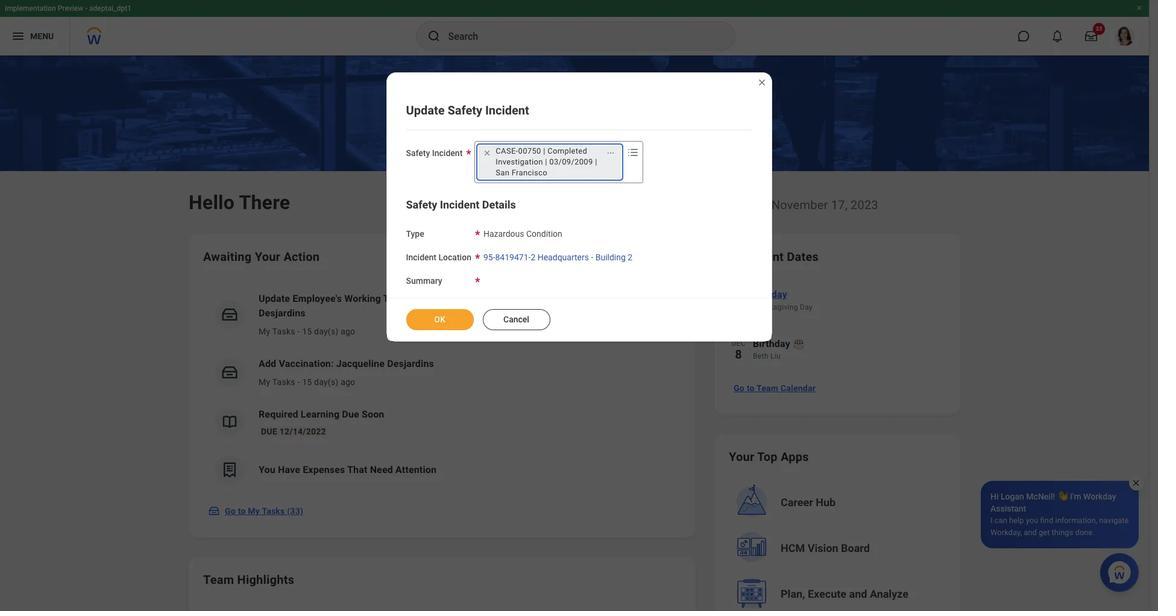 Task type: vqa. For each thing, say whether or not it's contained in the screenshot.
3rd mail icon from the bottom of the page
no



Task type: locate. For each thing, give the bounding box(es) containing it.
your left action
[[255, 250, 281, 264]]

15
[[302, 327, 312, 337], [302, 378, 312, 387]]

2 my tasks - 15 day(s) ago from the top
[[259, 378, 355, 387]]

95-8419471-2    headquarters - building 2 link
[[484, 250, 633, 262]]

safety
[[448, 103, 482, 118], [406, 148, 430, 158], [406, 198, 437, 211]]

due left soon
[[342, 409, 359, 420]]

i
[[991, 516, 993, 525]]

2 vertical spatial my
[[248, 507, 260, 516]]

15 for inbox icon
[[302, 327, 312, 337]]

day
[[800, 303, 813, 312]]

my up add
[[259, 327, 270, 337]]

my tasks - 15 day(s) ago up vaccination:
[[259, 327, 355, 337]]

safety inside group
[[406, 198, 437, 211]]

birthday 🎂 beth liu
[[753, 338, 805, 361]]

0 vertical spatial update
[[406, 103, 445, 118]]

my down add
[[259, 378, 270, 387]]

1 horizontal spatial go
[[734, 384, 745, 393]]

go down dashboard expenses image
[[225, 507, 236, 516]]

highlights
[[237, 573, 294, 587]]

2 vertical spatial safety
[[406, 198, 437, 211]]

update left employee's
[[259, 293, 290, 305]]

safety for safety incident details
[[406, 198, 437, 211]]

day(s)
[[314, 327, 339, 337], [314, 378, 339, 387]]

ago down 'add vaccination: jacqueline desjardins'
[[341, 378, 355, 387]]

day(s) down 'add vaccination: jacqueline desjardins'
[[314, 378, 339, 387]]

0 horizontal spatial desjardins
[[259, 308, 306, 319]]

hcm
[[781, 542, 805, 555]]

tasks down add
[[272, 378, 295, 387]]

0 vertical spatial 15
[[302, 327, 312, 337]]

due down required
[[261, 427, 277, 437]]

2 down hazardous condition on the top
[[531, 253, 536, 262]]

2 right building
[[628, 253, 633, 262]]

your top apps
[[729, 450, 809, 464]]

have
[[278, 464, 300, 476]]

to for my
[[238, 507, 246, 516]]

important dates element
[[729, 280, 946, 374]]

1 horizontal spatial and
[[1024, 528, 1037, 537]]

find
[[1041, 516, 1054, 525]]

x image
[[1132, 479, 1141, 488]]

1 vertical spatial and
[[849, 588, 867, 601]]

0 horizontal spatial inbox image
[[208, 505, 220, 517]]

completed
[[548, 147, 587, 156]]

arrangement:
[[512, 293, 573, 305]]

0 vertical spatial desjardins
[[259, 308, 306, 319]]

8
[[735, 347, 742, 362]]

to
[[747, 384, 755, 393], [238, 507, 246, 516]]

1 horizontal spatial jacqueline
[[576, 293, 624, 305]]

1 vertical spatial due
[[261, 427, 277, 437]]

0 horizontal spatial update
[[259, 293, 290, 305]]

tasks left (33)
[[262, 507, 285, 516]]

0 vertical spatial ago
[[341, 327, 355, 337]]

1 vertical spatial your
[[729, 450, 755, 464]]

and inside hi logan mcneil! 👋 i'm workday assistant i can help you find information, navigate workday, and get things done.
[[1024, 528, 1037, 537]]

1 horizontal spatial team
[[757, 384, 779, 393]]

1 vertical spatial tasks
[[272, 378, 295, 387]]

dec
[[732, 340, 746, 348]]

inbox image left go to my tasks (33)
[[208, 505, 220, 517]]

and down you
[[1024, 528, 1037, 537]]

ago up 'add vaccination: jacqueline desjardins'
[[341, 327, 355, 337]]

95-
[[484, 253, 495, 262]]

incident up summary
[[406, 253, 437, 262]]

0 horizontal spatial due
[[261, 427, 277, 437]]

- inside safety incident details group
[[591, 253, 594, 262]]

update up safety incident at the left of page
[[406, 103, 445, 118]]

that
[[347, 464, 368, 476]]

mcneil!
[[1027, 492, 1056, 502]]

12/14/2022
[[280, 427, 326, 437]]

holiday button
[[753, 287, 946, 303]]

1 vertical spatial safety
[[406, 148, 430, 158]]

profile logan mcneil element
[[1108, 23, 1142, 49]]

1 vertical spatial ago
[[341, 378, 355, 387]]

hazardous
[[484, 229, 524, 239]]

1 horizontal spatial to
[[747, 384, 755, 393]]

dashboard expenses image
[[221, 461, 239, 479]]

update safety incident
[[406, 103, 529, 118]]

team left calendar
[[757, 384, 779, 393]]

15 down vaccination:
[[302, 378, 312, 387]]

incident left details
[[440, 198, 480, 211]]

0 vertical spatial team
[[757, 384, 779, 393]]

prompts image
[[626, 145, 641, 160]]

23
[[732, 298, 746, 312]]

safety incident details
[[406, 198, 516, 211]]

desjardins down employee's
[[259, 308, 306, 319]]

👋
[[1058, 492, 1068, 502]]

1 15 from the top
[[302, 327, 312, 337]]

awaiting your action list
[[203, 282, 681, 495]]

birthday
[[753, 338, 791, 350]]

dates
[[787, 250, 819, 264]]

1 horizontal spatial due
[[342, 409, 359, 420]]

1 vertical spatial day(s)
[[314, 378, 339, 387]]

0 vertical spatial and
[[1024, 528, 1037, 537]]

team highlights
[[203, 573, 294, 587]]

1 vertical spatial 15
[[302, 378, 312, 387]]

and left 'analyze'
[[849, 588, 867, 601]]

15 for the topmost inbox image
[[302, 378, 312, 387]]

0 vertical spatial jacqueline
[[576, 293, 624, 305]]

1 day(s) from the top
[[314, 327, 339, 337]]

jacqueline
[[576, 293, 624, 305], [336, 358, 385, 370]]

1 vertical spatial my tasks - 15 day(s) ago
[[259, 378, 355, 387]]

1 vertical spatial inbox image
[[208, 505, 220, 517]]

beth
[[753, 352, 769, 361]]

1 vertical spatial desjardins
[[387, 358, 434, 370]]

inbox image left add
[[221, 364, 239, 382]]

0 vertical spatial to
[[747, 384, 755, 393]]

0 vertical spatial your
[[255, 250, 281, 264]]

0 vertical spatial inbox image
[[221, 364, 239, 382]]

2 2 from the left
[[628, 253, 633, 262]]

0 horizontal spatial 2
[[531, 253, 536, 262]]

my left (33)
[[248, 507, 260, 516]]

|
[[543, 147, 546, 156], [545, 157, 547, 166], [595, 157, 597, 166]]

important
[[729, 250, 784, 264]]

inbox image inside go to my tasks (33) button
[[208, 505, 220, 517]]

implementation preview -   adeptai_dpt1
[[5, 4, 131, 13]]

8419471-
[[495, 253, 531, 262]]

team left the highlights
[[203, 573, 234, 587]]

my tasks - 15 day(s) ago down vaccination:
[[259, 378, 355, 387]]

inbox image
[[221, 364, 239, 382], [208, 505, 220, 517]]

1 vertical spatial go
[[225, 507, 236, 516]]

- left building
[[591, 253, 594, 262]]

employee's
[[293, 293, 342, 305]]

due 12/14/2022
[[261, 427, 326, 437]]

2 15 from the top
[[302, 378, 312, 387]]

your left top
[[729, 450, 755, 464]]

soon
[[362, 409, 384, 420]]

1 vertical spatial to
[[238, 507, 246, 516]]

0 vertical spatial day(s)
[[314, 327, 339, 337]]

day(s) down employee's
[[314, 327, 339, 337]]

required learning due soon
[[259, 409, 384, 420]]

top
[[758, 450, 778, 464]]

- right preview in the left of the page
[[85, 4, 88, 13]]

hello
[[189, 191, 235, 214]]

important dates
[[729, 250, 819, 264]]

tasks up add
[[272, 327, 295, 337]]

03/09/2009
[[550, 157, 593, 166]]

1 vertical spatial team
[[203, 573, 234, 587]]

2
[[531, 253, 536, 262], [628, 253, 633, 262]]

0 vertical spatial due
[[342, 409, 359, 420]]

learning
[[301, 409, 340, 420]]

go to team calendar
[[734, 384, 816, 393]]

0 horizontal spatial jacqueline
[[336, 358, 385, 370]]

-
[[85, 4, 88, 13], [591, 253, 594, 262], [298, 327, 300, 337], [298, 378, 300, 387]]

my inside button
[[248, 507, 260, 516]]

liu
[[771, 352, 781, 361]]

0 horizontal spatial go
[[225, 507, 236, 516]]

0 horizontal spatial and
[[849, 588, 867, 601]]

0 horizontal spatial to
[[238, 507, 246, 516]]

hello there main content
[[0, 55, 1149, 612]]

hi logan mcneil! 👋 i'm workday assistant i can help you find information, navigate workday, and get things done.
[[991, 492, 1129, 537]]

to down beth
[[747, 384, 755, 393]]

ok button
[[406, 310, 474, 331]]

- inside banner
[[85, 4, 88, 13]]

it's
[[715, 198, 730, 212]]

to down dashboard expenses image
[[238, 507, 246, 516]]

jacqueline up soon
[[336, 358, 385, 370]]

you have expenses that need attention
[[259, 464, 437, 476]]

2 vertical spatial tasks
[[262, 507, 285, 516]]

1 vertical spatial update
[[259, 293, 290, 305]]

my tasks - 15 day(s) ago
[[259, 327, 355, 337], [259, 378, 355, 387]]

team inside button
[[757, 384, 779, 393]]

go down 8
[[734, 384, 745, 393]]

1 horizontal spatial update
[[406, 103, 445, 118]]

desjardins down the ok button
[[387, 358, 434, 370]]

inbox large image
[[1086, 30, 1098, 42]]

1 2 from the left
[[531, 253, 536, 262]]

holiday
[[754, 289, 788, 300]]

update inside update safety incident dialog
[[406, 103, 445, 118]]

jacqueline down building
[[576, 293, 624, 305]]

1 horizontal spatial inbox image
[[221, 364, 239, 382]]

thanksgiving
[[753, 303, 798, 312]]

0 vertical spatial my tasks - 15 day(s) ago
[[259, 327, 355, 337]]

hello there
[[189, 191, 290, 214]]

safety incident details group
[[406, 198, 752, 287]]

type
[[406, 229, 424, 239]]

team
[[757, 384, 779, 393], [203, 573, 234, 587]]

1 horizontal spatial 2
[[628, 253, 633, 262]]

workday,
[[991, 528, 1022, 537]]

17,
[[831, 198, 848, 212]]

francisco
[[512, 168, 548, 177]]

november
[[772, 198, 828, 212]]

and
[[1024, 528, 1037, 537], [849, 588, 867, 601]]

update inside update employee's working time: request flexible work arrangement: jacqueline desjardins
[[259, 293, 290, 305]]

15 up vaccination:
[[302, 327, 312, 337]]

required
[[259, 409, 298, 420]]

0 vertical spatial go
[[734, 384, 745, 393]]

0 vertical spatial my
[[259, 327, 270, 337]]



Task type: describe. For each thing, give the bounding box(es) containing it.
2 ago from the top
[[341, 378, 355, 387]]

go for go to team calendar
[[734, 384, 745, 393]]

(33)
[[287, 507, 303, 516]]

to for team
[[747, 384, 755, 393]]

close update safety incident image
[[757, 78, 767, 87]]

jacqueline inside update employee's working time: request flexible work arrangement: jacqueline desjardins
[[576, 293, 624, 305]]

tasks inside button
[[262, 507, 285, 516]]

i'm
[[1071, 492, 1082, 502]]

1 horizontal spatial your
[[729, 450, 755, 464]]

information,
[[1056, 516, 1098, 525]]

go to team calendar button
[[729, 376, 821, 400]]

awaiting
[[203, 250, 252, 264]]

cancel button
[[483, 310, 550, 331]]

1 vertical spatial my
[[259, 378, 270, 387]]

2023
[[851, 198, 879, 212]]

x small image
[[481, 147, 493, 159]]

attention
[[396, 464, 437, 476]]

holiday thanksgiving day
[[753, 289, 813, 312]]

95-8419471-2    headquarters - building 2
[[484, 253, 633, 262]]

plan, execute and analyze button
[[730, 573, 947, 612]]

plan,
[[781, 588, 805, 601]]

add
[[259, 358, 276, 370]]

🎂
[[793, 338, 805, 350]]

nov
[[731, 290, 746, 299]]

nov 23
[[731, 290, 746, 312]]

| up francisco
[[545, 157, 547, 166]]

0 horizontal spatial team
[[203, 573, 234, 587]]

safety incident details button
[[406, 198, 516, 211]]

flexible
[[450, 293, 484, 305]]

inbox image
[[221, 306, 239, 324]]

career
[[781, 496, 813, 509]]

2 day(s) from the top
[[314, 378, 339, 387]]

career hub button
[[730, 481, 947, 525]]

1 my tasks - 15 day(s) ago from the top
[[259, 327, 355, 337]]

summary
[[406, 276, 442, 286]]

1 ago from the top
[[341, 327, 355, 337]]

preview
[[58, 4, 83, 13]]

0 vertical spatial safety
[[448, 103, 482, 118]]

board
[[841, 542, 870, 555]]

1 vertical spatial jacqueline
[[336, 358, 385, 370]]

workday
[[1084, 492, 1117, 502]]

incident left "x small" icon
[[432, 148, 463, 158]]

location
[[439, 253, 472, 262]]

notifications large image
[[1052, 30, 1064, 42]]

hcm vision board button
[[730, 527, 947, 571]]

can
[[995, 516, 1008, 525]]

close environment banner image
[[1136, 4, 1143, 11]]

| right 00750
[[543, 147, 546, 156]]

ok
[[434, 315, 446, 325]]

case-
[[496, 147, 518, 156]]

case-00750 | completed investigation | 03/09/2009 | san francisco, press delete to clear value. option
[[479, 146, 621, 179]]

cancel
[[504, 315, 529, 325]]

plan, execute and analyze
[[781, 588, 909, 601]]

done.
[[1076, 528, 1095, 537]]

you have expenses that need attention button
[[203, 446, 681, 495]]

update for update employee's working time: request flexible work arrangement: jacqueline desjardins
[[259, 293, 290, 305]]

- down vaccination:
[[298, 378, 300, 387]]

hazardous condition element
[[484, 227, 563, 239]]

implementation preview -   adeptai_dpt1 banner
[[0, 0, 1149, 55]]

apps
[[781, 450, 809, 464]]

awaiting your action
[[203, 250, 320, 264]]

0 vertical spatial tasks
[[272, 327, 295, 337]]

0 horizontal spatial your
[[255, 250, 281, 264]]

action
[[284, 250, 320, 264]]

calendar
[[781, 384, 816, 393]]

incident up the case- on the top
[[485, 103, 529, 118]]

hazardous condition
[[484, 229, 563, 239]]

go to my tasks (33)
[[225, 507, 303, 516]]

you
[[259, 464, 276, 476]]

get
[[1039, 528, 1050, 537]]

hub
[[816, 496, 836, 509]]

incident location
[[406, 253, 472, 262]]

it's friday, november 17, 2023
[[715, 198, 879, 212]]

| right 03/09/2009
[[595, 157, 597, 166]]

logan
[[1001, 492, 1025, 502]]

and inside button
[[849, 588, 867, 601]]

details
[[482, 198, 516, 211]]

hi
[[991, 492, 999, 502]]

building
[[596, 253, 626, 262]]

request
[[411, 293, 447, 305]]

help
[[1010, 516, 1024, 525]]

related actions image
[[607, 149, 615, 157]]

desjardins inside update employee's working time: request flexible work arrangement: jacqueline desjardins
[[259, 308, 306, 319]]

book open image
[[221, 413, 239, 431]]

there
[[239, 191, 290, 214]]

vision
[[808, 542, 839, 555]]

career hub
[[781, 496, 836, 509]]

update safety incident dialog
[[386, 72, 772, 342]]

implementation
[[5, 4, 56, 13]]

assistant
[[991, 504, 1027, 514]]

go for go to my tasks (33)
[[225, 507, 236, 516]]

update for update safety incident
[[406, 103, 445, 118]]

search image
[[427, 29, 441, 43]]

dec 8
[[732, 340, 746, 362]]

add vaccination: jacqueline desjardins
[[259, 358, 434, 370]]

analyze
[[870, 588, 909, 601]]

investigation
[[496, 157, 543, 166]]

safety for safety incident
[[406, 148, 430, 158]]

you
[[1026, 516, 1039, 525]]

work
[[487, 293, 510, 305]]

- up vaccination:
[[298, 327, 300, 337]]

navigate
[[1100, 516, 1129, 525]]

1 horizontal spatial desjardins
[[387, 358, 434, 370]]

vaccination:
[[279, 358, 334, 370]]

friday,
[[733, 198, 769, 212]]

headquarters
[[538, 253, 589, 262]]

case-00750 | completed investigation | 03/09/2009 | san francisco element
[[496, 146, 600, 179]]

need
[[370, 464, 393, 476]]

hcm vision board
[[781, 542, 870, 555]]

safety incident
[[406, 148, 463, 158]]

working
[[345, 293, 381, 305]]

case-00750 | completed investigation | 03/09/2009 | san francisco
[[496, 147, 597, 177]]



